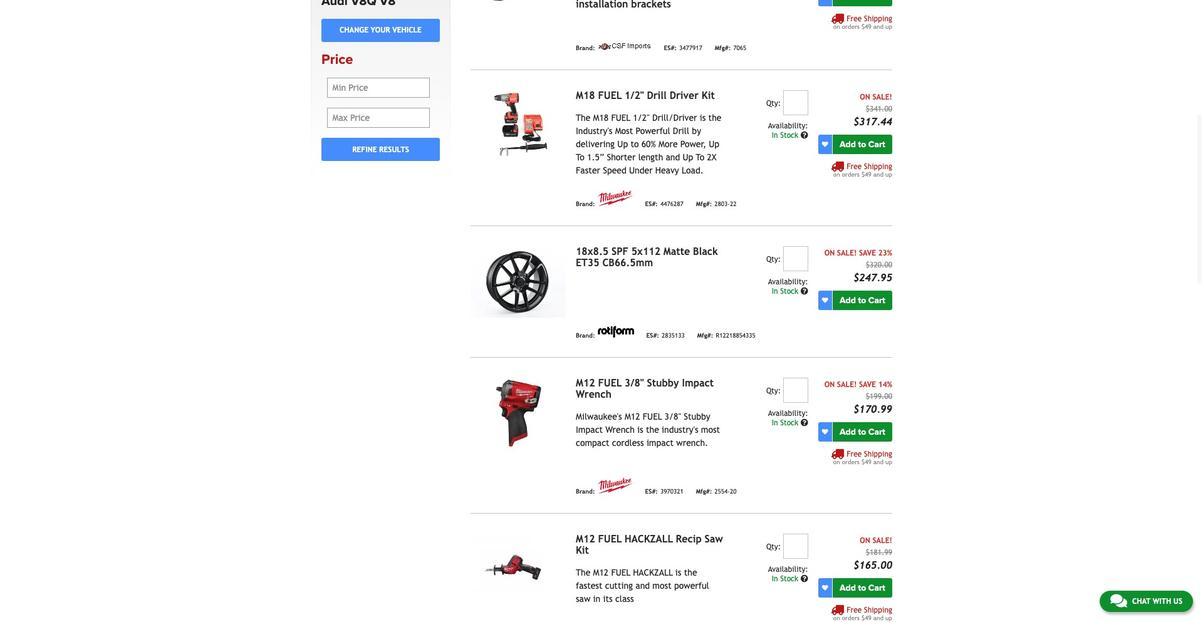 Task type: vqa. For each thing, say whether or not it's contained in the screenshot.
Policy
no



Task type: describe. For each thing, give the bounding box(es) containing it.
question circle image for $170.99
[[801, 419, 808, 427]]

stubby inside m12 fuel 3/8" stubby impact wrench
[[647, 377, 679, 389]]

milwaukee's m12 fuel 3/8" stubby impact wrench is the industry's most compact cordless impact wrench.
[[576, 412, 720, 448]]

7065
[[733, 44, 747, 51]]

recip
[[676, 533, 702, 545]]

cordless
[[612, 438, 644, 448]]

cutting
[[605, 581, 633, 591]]

compact
[[576, 438, 610, 448]]

Max Price number field
[[327, 108, 430, 128]]

the m18 fuel 1/2" drill/driver is the industry's most powerful drill by delivering up to 60% more power, up to 1.5" shorter length and up to 2x faster speed under heavy load.
[[576, 113, 722, 175]]

es#2835133 - r12218854335 - 18x8.5 spf 5x112 matte black et35 cb66.5mm - rotiform - audi volkswagen image
[[471, 246, 566, 318]]

fuel inside m12 fuel hackzall recip saw kit
[[598, 533, 622, 545]]

drill inside the m18 fuel 1/2" drill/driver is the industry's most powerful drill by delivering up to 60% more power, up to 1.5" shorter length and up to 2x faster speed under heavy load.
[[673, 126, 689, 136]]

is inside the m12 fuel hackzall is the fastest cutting and most powerful saw in its class
[[675, 568, 682, 578]]

m12 fuel 3/8" stubby impact wrench link
[[576, 377, 714, 400]]

its
[[603, 594, 613, 604]]

mfg#: for mfg#: 2554-20
[[696, 488, 712, 495]]

es#: 2835133
[[646, 332, 685, 339]]

Min Price number field
[[327, 78, 430, 98]]

driver
[[670, 90, 699, 101]]

orders for $317.44
[[842, 171, 860, 178]]

the inside milwaukee's m12 fuel 3/8" stubby impact wrench is the industry's most compact cordless impact wrench.
[[646, 425, 659, 435]]

14%
[[878, 380, 892, 389]]

brand: for es#: 4476287
[[576, 200, 595, 207]]

m18 fuel 1/2" drill driver kit
[[576, 90, 715, 101]]

1/2" inside the m18 fuel 1/2" drill/driver is the industry's most powerful drill by delivering up to 60% more power, up to 1.5" shorter length and up to 2x faster speed under heavy load.
[[633, 113, 650, 123]]

us
[[1174, 597, 1183, 606]]

m12 inside the m12 fuel hackzall is the fastest cutting and most powerful saw in its class
[[593, 568, 609, 578]]

change
[[340, 26, 369, 35]]

free shipping on orders $49 and up for 14%
[[833, 450, 892, 466]]

mfg#: r12218854335
[[697, 332, 756, 339]]

availability: for $317.44 question circle icon
[[768, 122, 808, 130]]

$247.95
[[853, 272, 892, 284]]

add for $170.99
[[840, 427, 856, 437]]

fuel inside the m18 fuel 1/2" drill/driver is the industry's most powerful drill by delivering up to 60% more power, up to 1.5" shorter length and up to 2x faster speed under heavy load.
[[611, 113, 631, 123]]

es#: for es#: 3477917
[[664, 44, 677, 51]]

es#4476287 - 2803-22 - m18 fuel 1/2" drill driver kit - the m18 fuel 1/2" drill/driver is the industry's most powerful drill by delivering up to 60% more power, up to 1.5 shorter length and up to 2x faster speed under heavy load. - milwaukee - audi bmw volkswagen mercedes benz mini porsche image
[[471, 90, 566, 162]]

orders for 14%
[[842, 459, 860, 466]]

cart for $317.44
[[868, 139, 885, 150]]

change your vehicle link
[[321, 19, 440, 42]]

cb66.5mm
[[603, 257, 653, 269]]

brand: for es#: 3970321
[[576, 488, 595, 495]]

4 in stock from the top
[[772, 575, 801, 583]]

2835133
[[662, 332, 685, 339]]

on for 14%
[[833, 459, 840, 466]]

mfg#: 2554-20
[[696, 488, 737, 495]]

milwaukee - corporate logo image for 3/8"
[[598, 478, 633, 494]]

free shipping on orders $49 and up for $317.44
[[833, 162, 892, 178]]

length
[[638, 152, 663, 162]]

drill/driver
[[652, 113, 697, 123]]

1 to from the left
[[576, 152, 585, 162]]

sale! for 14%
[[837, 380, 857, 389]]

delivering
[[576, 139, 615, 149]]

$170.99
[[853, 404, 892, 415]]

kit for m12 fuel hackzall recip saw kit
[[576, 545, 589, 556]]

1 horizontal spatial up
[[683, 152, 693, 162]]

comments image
[[1110, 593, 1127, 609]]

stubby inside milwaukee's m12 fuel 3/8" stubby impact wrench is the industry's most compact cordless impact wrench.
[[684, 412, 710, 422]]

4 qty: from the top
[[766, 543, 781, 551]]

to for $317.44
[[858, 139, 866, 150]]

18x8.5 spf 5x112 matte black et35 cb66.5mm
[[576, 246, 718, 269]]

orders for $165.00
[[842, 615, 860, 622]]

up for $165.00
[[885, 615, 892, 622]]

refine
[[352, 145, 377, 154]]

22
[[730, 200, 737, 207]]

add to wish list image
[[822, 429, 828, 435]]

question circle image for $317.44
[[801, 132, 808, 139]]

fuel inside the m12 fuel hackzall is the fastest cutting and most powerful saw in its class
[[611, 568, 631, 578]]

on for $317.44
[[833, 171, 840, 178]]

shipping for $165.00
[[864, 606, 892, 615]]

shipping for 14%
[[864, 450, 892, 459]]

mfg#: for mfg#: 2803-22
[[696, 200, 712, 207]]

speed
[[603, 165, 627, 175]]

1.5"
[[587, 152, 604, 162]]

save for $247.95
[[859, 249, 876, 257]]

$317.44
[[853, 116, 892, 128]]

1 stock from the top
[[780, 131, 798, 140]]

availability: for 3rd question circle icon from the top of the page
[[768, 565, 808, 574]]

es#3970321 - 2554-20 - m12 fuel 3/8" stubby impact wrench - milwaukee's m12 fuel 3/8" stubby impact wrench is the industry's most compact cordless impact wrench. - milwaukee - audi volkswagen image
[[471, 378, 566, 449]]

add to cart for $317.44
[[840, 139, 885, 150]]

m12 fuel 3/8" stubby impact wrench
[[576, 377, 714, 400]]

brand: for es#: 3477917
[[576, 44, 595, 51]]

$320.00
[[866, 261, 892, 269]]

free for $165.00
[[847, 606, 862, 615]]

shipping for $317.44
[[864, 162, 892, 171]]

$49 for 14%
[[862, 459, 872, 466]]

3 stock from the top
[[780, 419, 798, 427]]

3/8" inside milwaukee's m12 fuel 3/8" stubby impact wrench is the industry's most compact cordless impact wrench.
[[665, 412, 681, 422]]

most inside the m12 fuel hackzall is the fastest cutting and most powerful saw in its class
[[653, 581, 672, 591]]

4 in from the top
[[772, 575, 778, 583]]

2803-
[[715, 200, 730, 207]]

es#: 3477917
[[664, 44, 702, 51]]

add to wish list image for $247.95
[[822, 297, 828, 304]]

under
[[629, 165, 653, 175]]

fastest
[[576, 581, 603, 591]]

availability: for question circle image
[[768, 278, 808, 286]]

industry's
[[662, 425, 699, 435]]

1 $49 from the top
[[862, 23, 872, 30]]

with
[[1153, 597, 1171, 606]]

1 free from the top
[[847, 14, 862, 23]]

refine results link
[[321, 138, 440, 161]]

m18 inside the m18 fuel 1/2" drill/driver is the industry's most powerful drill by delivering up to 60% more power, up to 1.5" shorter length and up to 2x faster speed under heavy load.
[[593, 113, 609, 123]]

the m12 fuel hackzall is the fastest cutting and most powerful saw in its class
[[576, 568, 709, 604]]

2554-
[[715, 488, 730, 495]]

on for $165.00
[[860, 536, 870, 545]]

es#4476307 - 2520-21xc - m12 fuel hackzall recip saw kit - the m12 fuel hackzall is the fastest cutting and most powerful saw in its class - milwaukee - audi bmw volkswagen mercedes benz mini porsche image
[[471, 534, 566, 605]]

add to cart button for $165.00
[[833, 578, 892, 598]]

saw
[[576, 594, 591, 604]]

the inside the m18 fuel 1/2" drill/driver is the industry's most powerful drill by delivering up to 60% more power, up to 1.5" shorter length and up to 2x faster speed under heavy load.
[[709, 113, 722, 123]]

on sale! $341.00 $317.44
[[853, 93, 892, 128]]

3477917
[[679, 44, 702, 51]]

3970321
[[660, 488, 684, 495]]

impact
[[647, 438, 674, 448]]

the for m12 fuel hackzall recip saw kit
[[576, 568, 591, 578]]

add for $247.95
[[840, 295, 856, 306]]

up for 14%
[[885, 459, 892, 466]]

2x
[[707, 152, 717, 162]]

m12 inside milwaukee's m12 fuel 3/8" stubby impact wrench is the industry's most compact cordless impact wrench.
[[625, 412, 640, 422]]

3 qty: from the top
[[766, 387, 781, 395]]

availability: for question circle icon for $170.99
[[768, 409, 808, 418]]

most
[[615, 126, 633, 136]]

wrench.
[[676, 438, 708, 448]]

on for 14%
[[825, 380, 835, 389]]

results
[[379, 145, 409, 154]]

chat with us link
[[1100, 591, 1193, 612]]

faster
[[576, 165, 600, 175]]

and inside the m18 fuel 1/2" drill/driver is the industry's most powerful drill by delivering up to 60% more power, up to 1.5" shorter length and up to 2x faster speed under heavy load.
[[666, 152, 680, 162]]

18x8.5
[[576, 246, 609, 257]]

mfg#: 2803-22
[[696, 200, 737, 207]]

hackzall inside m12 fuel hackzall recip saw kit
[[625, 533, 673, 545]]

m12 fuel hackzall recip saw kit
[[576, 533, 723, 556]]

0 vertical spatial 1/2"
[[625, 90, 644, 101]]

m12 inside m12 fuel hackzall recip saw kit
[[576, 533, 595, 545]]

add to cart button for $170.99
[[833, 422, 892, 442]]

1 in from the top
[[772, 131, 778, 140]]

2 horizontal spatial up
[[709, 139, 720, 149]]

mfg#: 7065
[[715, 44, 747, 51]]

heavy
[[655, 165, 679, 175]]

class
[[615, 594, 634, 604]]

change your vehicle
[[340, 26, 422, 35]]

to for $247.95
[[858, 295, 866, 306]]

1 orders from the top
[[842, 23, 860, 30]]

3 in stock from the top
[[772, 419, 801, 427]]

add to cart for $170.99
[[840, 427, 885, 437]]



Task type: locate. For each thing, give the bounding box(es) containing it.
save up $199.00
[[859, 380, 876, 389]]

hackzall down m12 fuel hackzall recip saw kit on the bottom of page
[[633, 568, 673, 578]]

most up wrench.
[[701, 425, 720, 435]]

1 up from the top
[[885, 23, 892, 30]]

free
[[847, 14, 862, 23], [847, 162, 862, 171], [847, 450, 862, 459], [847, 606, 862, 615]]

0 horizontal spatial stubby
[[647, 377, 679, 389]]

0 vertical spatial m18
[[576, 90, 595, 101]]

on inside on sale! $341.00 $317.44
[[860, 93, 870, 101]]

5x112
[[632, 246, 661, 257]]

on sale!                         save 23% $320.00 $247.95
[[825, 249, 892, 284]]

wrench up cordless
[[606, 425, 635, 435]]

on inside on sale! $181.99 $165.00
[[860, 536, 870, 545]]

add down $165.00
[[840, 583, 856, 593]]

cart for $247.95
[[868, 295, 885, 306]]

add for $317.44
[[840, 139, 856, 150]]

mfg#: left 2803-
[[696, 200, 712, 207]]

2 in from the top
[[772, 287, 778, 296]]

to left 2x
[[696, 152, 705, 162]]

on inside on sale!                         save 23% $320.00 $247.95
[[825, 249, 835, 257]]

is up cordless
[[637, 425, 643, 435]]

on for $317.44
[[860, 93, 870, 101]]

2 vertical spatial question circle image
[[801, 575, 808, 583]]

the up industry's
[[576, 113, 591, 123]]

60%
[[642, 139, 656, 149]]

0 horizontal spatial impact
[[576, 425, 603, 435]]

r12218854335
[[716, 332, 756, 339]]

2 add to cart from the top
[[840, 295, 885, 306]]

$165.00
[[853, 560, 892, 571]]

brand: down 'compact'
[[576, 488, 595, 495]]

1 shipping from the top
[[864, 14, 892, 23]]

3 shipping from the top
[[864, 450, 892, 459]]

sale! up $170.99
[[837, 380, 857, 389]]

drill left driver
[[647, 90, 667, 101]]

mfg#: for mfg#: r12218854335
[[697, 332, 713, 339]]

1 horizontal spatial is
[[675, 568, 682, 578]]

add to cart button down $170.99
[[833, 422, 892, 442]]

es#:
[[664, 44, 677, 51], [645, 200, 658, 207], [646, 332, 659, 339], [645, 488, 658, 495]]

4 cart from the top
[[868, 583, 885, 593]]

m12 inside m12 fuel 3/8" stubby impact wrench
[[576, 377, 595, 389]]

kit right driver
[[702, 90, 715, 101]]

$49
[[862, 23, 872, 30], [862, 171, 872, 178], [862, 459, 872, 466], [862, 615, 872, 622]]

add to wish list image for $165.00
[[822, 585, 828, 591]]

the for m18 fuel 1/2" drill driver kit
[[576, 113, 591, 123]]

the up powerful
[[684, 568, 697, 578]]

mfg#: left 7065
[[715, 44, 731, 51]]

to
[[576, 152, 585, 162], [696, 152, 705, 162]]

up down most
[[618, 139, 628, 149]]

3 free from the top
[[847, 450, 862, 459]]

4 shipping from the top
[[864, 606, 892, 615]]

1 milwaukee - corporate logo image from the top
[[598, 190, 633, 206]]

$199.00
[[866, 392, 892, 401]]

1 vertical spatial stubby
[[684, 412, 710, 422]]

brand: down faster
[[576, 200, 595, 207]]

1 free shipping on orders $49 and up from the top
[[833, 14, 892, 30]]

black
[[693, 246, 718, 257]]

0 vertical spatial add to wish list image
[[822, 141, 828, 148]]

$49 for $317.44
[[862, 171, 872, 178]]

kit for m18 fuel 1/2" drill driver kit
[[702, 90, 715, 101]]

0 vertical spatial question circle image
[[801, 132, 808, 139]]

0 vertical spatial kit
[[702, 90, 715, 101]]

question circle image
[[801, 132, 808, 139], [801, 419, 808, 427], [801, 575, 808, 583]]

1 vertical spatial milwaukee - corporate logo image
[[598, 478, 633, 494]]

m18 fuel 1/2" drill driver kit link
[[576, 90, 715, 101]]

2 orders from the top
[[842, 171, 860, 178]]

on up $181.99
[[860, 536, 870, 545]]

brand: left the csf - corporate logo
[[576, 44, 595, 51]]

0 horizontal spatial up
[[618, 139, 628, 149]]

None number field
[[783, 90, 808, 115], [783, 246, 808, 271], [783, 378, 808, 403], [783, 534, 808, 559], [783, 90, 808, 115], [783, 246, 808, 271], [783, 378, 808, 403], [783, 534, 808, 559]]

$181.99
[[866, 548, 892, 557]]

18x8.5 spf 5x112 matte black et35 cb66.5mm link
[[576, 246, 718, 269]]

23%
[[878, 249, 892, 257]]

1 horizontal spatial kit
[[702, 90, 715, 101]]

4 add to cart from the top
[[840, 583, 885, 593]]

1 vertical spatial kit
[[576, 545, 589, 556]]

2 milwaukee - corporate logo image from the top
[[598, 478, 633, 494]]

1 vertical spatial hackzall
[[633, 568, 673, 578]]

0 vertical spatial the
[[709, 113, 722, 123]]

stubby
[[647, 377, 679, 389], [684, 412, 710, 422]]

1 vertical spatial drill
[[673, 126, 689, 136]]

the
[[709, 113, 722, 123], [646, 425, 659, 435], [684, 568, 697, 578]]

es#: 3970321
[[645, 488, 684, 495]]

add to cart button down $317.44
[[833, 135, 892, 154]]

vehicle
[[392, 26, 422, 35]]

1 add to cart button from the top
[[833, 135, 892, 154]]

1 horizontal spatial to
[[696, 152, 705, 162]]

is up powerful
[[675, 568, 682, 578]]

add right add to wish list icon
[[840, 427, 856, 437]]

3 in from the top
[[772, 419, 778, 427]]

availability:
[[768, 122, 808, 130], [768, 278, 808, 286], [768, 409, 808, 418], [768, 565, 808, 574]]

et35
[[576, 257, 599, 269]]

2 brand: from the top
[[576, 200, 595, 207]]

on sale! $181.99 $165.00
[[853, 536, 892, 571]]

3 add to cart button from the top
[[833, 422, 892, 442]]

1 horizontal spatial drill
[[673, 126, 689, 136]]

1 add to cart from the top
[[840, 139, 885, 150]]

the inside the m12 fuel hackzall is the fastest cutting and most powerful saw in its class
[[576, 568, 591, 578]]

add to cart down $165.00
[[840, 583, 885, 593]]

cart down $317.44
[[868, 139, 885, 150]]

4 up from the top
[[885, 615, 892, 622]]

add to cart down $317.44
[[840, 139, 885, 150]]

sale! for $165.00
[[873, 536, 892, 545]]

2 stock from the top
[[780, 287, 798, 296]]

3 cart from the top
[[868, 427, 885, 437]]

chat
[[1132, 597, 1151, 606]]

$49 for $165.00
[[862, 615, 872, 622]]

4 free from the top
[[847, 606, 862, 615]]

milwaukee - corporate logo image down speed
[[598, 190, 633, 206]]

1 vertical spatial the
[[646, 425, 659, 435]]

drill
[[647, 90, 667, 101], [673, 126, 689, 136]]

3 on from the top
[[833, 459, 840, 466]]

kit
[[702, 90, 715, 101], [576, 545, 589, 556]]

add to cart for $247.95
[[840, 295, 885, 306]]

stubby up industry's
[[684, 412, 710, 422]]

m18
[[576, 90, 595, 101], [593, 113, 609, 123]]

0 horizontal spatial is
[[637, 425, 643, 435]]

to left '60%'
[[631, 139, 639, 149]]

3/8"
[[625, 377, 644, 389], [665, 412, 681, 422]]

1 vertical spatial 1/2"
[[633, 113, 650, 123]]

free for $317.44
[[847, 162, 862, 171]]

2 availability: from the top
[[768, 278, 808, 286]]

1 vertical spatial 3/8"
[[665, 412, 681, 422]]

2 up from the top
[[885, 171, 892, 178]]

is inside milwaukee's m12 fuel 3/8" stubby impact wrench is the industry's most compact cordless impact wrench.
[[637, 425, 643, 435]]

1 horizontal spatial impact
[[682, 377, 714, 389]]

4 availability: from the top
[[768, 565, 808, 574]]

es#: left 3970321
[[645, 488, 658, 495]]

3/8" inside m12 fuel 3/8" stubby impact wrench
[[625, 377, 644, 389]]

powerful
[[674, 581, 709, 591]]

es#: left '3477917'
[[664, 44, 677, 51]]

4 orders from the top
[[842, 615, 860, 622]]

brand:
[[576, 44, 595, 51], [576, 200, 595, 207], [576, 332, 595, 339], [576, 488, 595, 495]]

2 in stock from the top
[[772, 287, 801, 296]]

save for $170.99
[[859, 380, 876, 389]]

0 vertical spatial hackzall
[[625, 533, 673, 545]]

add for $165.00
[[840, 583, 856, 593]]

m12 fuel hackzall recip saw kit link
[[576, 533, 723, 556]]

sale!
[[873, 93, 892, 101], [837, 249, 857, 257], [837, 380, 857, 389], [873, 536, 892, 545]]

add to cart down $247.95
[[840, 295, 885, 306]]

to for $165.00
[[858, 583, 866, 593]]

4476287
[[660, 200, 684, 207]]

es#: for es#: 3970321
[[645, 488, 658, 495]]

2 add from the top
[[840, 295, 856, 306]]

2 vertical spatial is
[[675, 568, 682, 578]]

spf
[[612, 246, 629, 257]]

to down $247.95
[[858, 295, 866, 306]]

mfg#: left r12218854335
[[697, 332, 713, 339]]

4 $49 from the top
[[862, 615, 872, 622]]

sale! inside on sale!                         save 14% $199.00 $170.99
[[837, 380, 857, 389]]

3 orders from the top
[[842, 459, 860, 466]]

matte
[[664, 246, 690, 257]]

up up 2x
[[709, 139, 720, 149]]

1 vertical spatial save
[[859, 380, 876, 389]]

0 vertical spatial save
[[859, 249, 876, 257]]

sale! up $181.99
[[873, 536, 892, 545]]

1 vertical spatial m18
[[593, 113, 609, 123]]

saw
[[705, 533, 723, 545]]

2 add to cart button from the top
[[833, 291, 892, 310]]

mfg#: for mfg#: 7065
[[715, 44, 731, 51]]

4 stock from the top
[[780, 575, 798, 583]]

1/2" up most
[[625, 90, 644, 101]]

2 the from the top
[[576, 568, 591, 578]]

powerful
[[636, 126, 670, 136]]

3 add to cart from the top
[[840, 427, 885, 437]]

price
[[321, 51, 353, 68]]

1 qty: from the top
[[766, 99, 781, 108]]

impact inside m12 fuel 3/8" stubby impact wrench
[[682, 377, 714, 389]]

0 horizontal spatial kit
[[576, 545, 589, 556]]

stubby down es#: 2835133
[[647, 377, 679, 389]]

1 vertical spatial wrench
[[606, 425, 635, 435]]

0 vertical spatial stubby
[[647, 377, 679, 389]]

impact up 'compact'
[[576, 425, 603, 435]]

4 add to cart button from the top
[[833, 578, 892, 598]]

kit up fastest
[[576, 545, 589, 556]]

0 horizontal spatial to
[[576, 152, 585, 162]]

es#: left 2835133
[[646, 332, 659, 339]]

20
[[730, 488, 737, 495]]

fuel inside milwaukee's m12 fuel 3/8" stubby impact wrench is the industry's most compact cordless impact wrench.
[[643, 412, 662, 422]]

add to cart button down $247.95
[[833, 291, 892, 310]]

4 free shipping on orders $49 and up from the top
[[833, 606, 892, 622]]

load.
[[682, 165, 704, 175]]

m12
[[576, 377, 595, 389], [625, 412, 640, 422], [576, 533, 595, 545], [593, 568, 609, 578]]

cart down $247.95
[[868, 295, 885, 306]]

add to cart button for $317.44
[[833, 135, 892, 154]]

csf - corporate logo image
[[598, 43, 652, 50]]

1 add from the top
[[840, 139, 856, 150]]

wrench up milwaukee's
[[576, 388, 612, 400]]

1 horizontal spatial stubby
[[684, 412, 710, 422]]

3 add to wish list image from the top
[[822, 585, 828, 591]]

2 save from the top
[[859, 380, 876, 389]]

wrench
[[576, 388, 612, 400], [606, 425, 635, 435]]

0 horizontal spatial most
[[653, 581, 672, 591]]

wrench inside m12 fuel 3/8" stubby impact wrench
[[576, 388, 612, 400]]

save
[[859, 249, 876, 257], [859, 380, 876, 389]]

more
[[659, 139, 678, 149]]

on inside on sale!                         save 14% $199.00 $170.99
[[825, 380, 835, 389]]

0 vertical spatial most
[[701, 425, 720, 435]]

0 horizontal spatial drill
[[647, 90, 667, 101]]

0 horizontal spatial the
[[646, 425, 659, 435]]

free shipping on orders $49 and up
[[833, 14, 892, 30], [833, 162, 892, 178], [833, 450, 892, 466], [833, 606, 892, 622]]

the inside the m18 fuel 1/2" drill/driver is the industry's most powerful drill by delivering up to 60% more power, up to 1.5" shorter length and up to 2x faster speed under heavy load.
[[576, 113, 591, 123]]

on left 23%
[[825, 249, 835, 257]]

fuel inside m12 fuel 3/8" stubby impact wrench
[[598, 377, 622, 389]]

sale! inside on sale!                         save 23% $320.00 $247.95
[[837, 249, 857, 257]]

impact up industry's
[[682, 377, 714, 389]]

on up $341.00
[[860, 93, 870, 101]]

2 free shipping on orders $49 and up from the top
[[833, 162, 892, 178]]

question circle image
[[801, 288, 808, 295]]

0 vertical spatial drill
[[647, 90, 667, 101]]

0 vertical spatial impact
[[682, 377, 714, 389]]

milwaukee's
[[576, 412, 622, 422]]

free shipping on orders $49 and up for $165.00
[[833, 606, 892, 622]]

most inside milwaukee's m12 fuel 3/8" stubby impact wrench is the industry's most compact cordless impact wrench.
[[701, 425, 720, 435]]

2 to from the left
[[696, 152, 705, 162]]

cart for $170.99
[[868, 427, 885, 437]]

sale! up $341.00
[[873, 93, 892, 101]]

shorter
[[607, 152, 636, 162]]

2 add to wish list image from the top
[[822, 297, 828, 304]]

your
[[371, 26, 390, 35]]

1 vertical spatial question circle image
[[801, 419, 808, 427]]

sale! up $247.95
[[837, 249, 857, 257]]

sale! for $317.44
[[873, 93, 892, 101]]

es#: for es#: 4476287
[[645, 200, 658, 207]]

1 horizontal spatial most
[[701, 425, 720, 435]]

to for $170.99
[[858, 427, 866, 437]]

1 vertical spatial the
[[576, 568, 591, 578]]

to down $317.44
[[858, 139, 866, 150]]

1 question circle image from the top
[[801, 132, 808, 139]]

1 save from the top
[[859, 249, 876, 257]]

2 on from the top
[[833, 171, 840, 178]]

milwaukee - corporate logo image down cordless
[[598, 478, 633, 494]]

1 vertical spatial most
[[653, 581, 672, 591]]

1 add to wish list image from the top
[[822, 141, 828, 148]]

fuel
[[598, 90, 622, 101], [611, 113, 631, 123], [598, 377, 622, 389], [643, 412, 662, 422], [598, 533, 622, 545], [611, 568, 631, 578]]

1 cart from the top
[[868, 139, 885, 150]]

save up $320.00
[[859, 249, 876, 257]]

es#: left 4476287 on the top right of the page
[[645, 200, 658, 207]]

the up 2x
[[709, 113, 722, 123]]

2 horizontal spatial is
[[700, 113, 706, 123]]

1 on from the top
[[833, 23, 840, 30]]

add to cart down $170.99
[[840, 427, 885, 437]]

is
[[700, 113, 706, 123], [637, 425, 643, 435], [675, 568, 682, 578]]

on for 23%
[[825, 249, 835, 257]]

1 horizontal spatial the
[[684, 568, 697, 578]]

chat with us
[[1132, 597, 1183, 606]]

to
[[631, 139, 639, 149], [858, 139, 866, 150], [858, 295, 866, 306], [858, 427, 866, 437], [858, 583, 866, 593]]

3/8" up milwaukee's m12 fuel 3/8" stubby impact wrench is the industry's most compact cordless impact wrench.
[[625, 377, 644, 389]]

2 vertical spatial add to wish list image
[[822, 585, 828, 591]]

1 vertical spatial add to wish list image
[[822, 297, 828, 304]]

1/2" up powerful
[[633, 113, 650, 123]]

4 on from the top
[[833, 615, 840, 622]]

add to cart button for $247.95
[[833, 291, 892, 310]]

the up fastest
[[576, 568, 591, 578]]

wrench inside milwaukee's m12 fuel 3/8" stubby impact wrench is the industry's most compact cordless impact wrench.
[[606, 425, 635, 435]]

2 $49 from the top
[[862, 171, 872, 178]]

the up impact
[[646, 425, 659, 435]]

hackzall inside the m12 fuel hackzall is the fastest cutting and most powerful saw in its class
[[633, 568, 673, 578]]

2 question circle image from the top
[[801, 419, 808, 427]]

rotiform - corporate logo image
[[598, 325, 634, 338]]

2 cart from the top
[[868, 295, 885, 306]]

3/8" up industry's
[[665, 412, 681, 422]]

by
[[692, 126, 701, 136]]

4 add from the top
[[840, 583, 856, 593]]

up up load.
[[683, 152, 693, 162]]

kit inside m12 fuel hackzall recip saw kit
[[576, 545, 589, 556]]

on up add to wish list icon
[[825, 380, 835, 389]]

and inside the m12 fuel hackzall is the fastest cutting and most powerful saw in its class
[[636, 581, 650, 591]]

1 vertical spatial is
[[637, 425, 643, 435]]

and
[[873, 23, 884, 30], [666, 152, 680, 162], [873, 171, 884, 178], [873, 459, 884, 466], [636, 581, 650, 591], [873, 615, 884, 622]]

free for 14%
[[847, 450, 862, 459]]

2 vertical spatial the
[[684, 568, 697, 578]]

3 free shipping on orders $49 and up from the top
[[833, 450, 892, 466]]

1 brand: from the top
[[576, 44, 595, 51]]

on for $165.00
[[833, 615, 840, 622]]

refine results
[[352, 145, 409, 154]]

impact
[[682, 377, 714, 389], [576, 425, 603, 435]]

3 brand: from the top
[[576, 332, 595, 339]]

add
[[840, 139, 856, 150], [840, 295, 856, 306], [840, 427, 856, 437], [840, 583, 856, 593]]

0 vertical spatial 3/8"
[[625, 377, 644, 389]]

es#: for es#: 2835133
[[646, 332, 659, 339]]

milwaukee - corporate logo image for 1/2"
[[598, 190, 633, 206]]

up
[[618, 139, 628, 149], [709, 139, 720, 149], [683, 152, 693, 162]]

4 brand: from the top
[[576, 488, 595, 495]]

0 vertical spatial is
[[700, 113, 706, 123]]

3 add from the top
[[840, 427, 856, 437]]

is inside the m18 fuel 1/2" drill/driver is the industry's most powerful drill by delivering up to 60% more power, up to 1.5" shorter length and up to 2x faster speed under heavy load.
[[700, 113, 706, 123]]

impact inside milwaukee's m12 fuel 3/8" stubby impact wrench is the industry's most compact cordless impact wrench.
[[576, 425, 603, 435]]

add down $317.44
[[840, 139, 856, 150]]

save inside on sale!                         save 14% $199.00 $170.99
[[859, 380, 876, 389]]

2 horizontal spatial the
[[709, 113, 722, 123]]

es#: 4476287
[[645, 200, 684, 207]]

add to wish list image
[[822, 141, 828, 148], [822, 297, 828, 304], [822, 585, 828, 591]]

to down $170.99
[[858, 427, 866, 437]]

$341.00
[[866, 105, 892, 113]]

sale! inside on sale! $181.99 $165.00
[[873, 536, 892, 545]]

save inside on sale!                         save 23% $320.00 $247.95
[[859, 249, 876, 257]]

1 the from the top
[[576, 113, 591, 123]]

in
[[593, 594, 601, 604]]

cart
[[868, 139, 885, 150], [868, 295, 885, 306], [868, 427, 885, 437], [868, 583, 885, 593]]

drill down the drill/driver on the right top of page
[[673, 126, 689, 136]]

sale! inside on sale! $341.00 $317.44
[[873, 93, 892, 101]]

is up by
[[700, 113, 706, 123]]

0 vertical spatial wrench
[[576, 388, 612, 400]]

1 availability: from the top
[[768, 122, 808, 130]]

to up faster
[[576, 152, 585, 162]]

1 horizontal spatial 3/8"
[[665, 412, 681, 422]]

industry's
[[576, 126, 613, 136]]

to inside the m18 fuel 1/2" drill/driver is the industry's most powerful drill by delivering up to 60% more power, up to 1.5" shorter length and up to 2x faster speed under heavy load.
[[631, 139, 639, 149]]

brand: left rotiform - corporate logo
[[576, 332, 595, 339]]

most left powerful
[[653, 581, 672, 591]]

1 vertical spatial impact
[[576, 425, 603, 435]]

0 horizontal spatial 3/8"
[[625, 377, 644, 389]]

0 vertical spatial the
[[576, 113, 591, 123]]

2 free from the top
[[847, 162, 862, 171]]

3 availability: from the top
[[768, 409, 808, 418]]

milwaukee - corporate logo image
[[598, 190, 633, 206], [598, 478, 633, 494]]

2 shipping from the top
[[864, 162, 892, 171]]

3 up from the top
[[885, 459, 892, 466]]

power,
[[680, 139, 706, 149]]

3 question circle image from the top
[[801, 575, 808, 583]]

up
[[885, 23, 892, 30], [885, 171, 892, 178], [885, 459, 892, 466], [885, 615, 892, 622]]

0 vertical spatial milwaukee - corporate logo image
[[598, 190, 633, 206]]

cart down $170.99
[[868, 427, 885, 437]]

mfg#: left 2554-
[[696, 488, 712, 495]]

the inside the m12 fuel hackzall is the fastest cutting and most powerful saw in its class
[[684, 568, 697, 578]]

the
[[576, 113, 591, 123], [576, 568, 591, 578]]

sale! for 23%
[[837, 249, 857, 257]]

cart down $165.00
[[868, 583, 885, 593]]

2 qty: from the top
[[766, 255, 781, 264]]

to down $165.00
[[858, 583, 866, 593]]

es#3477917 - 7065 - universal drag race / tuck radiator -10.5h" x 10l" x 3.6w" (5.65" w/fan) - includes 9-inch spal fan - includes inlet/outlet kit (1.25 or -16) + installation brackets - csf - audi bmw volkswagen image
[[471, 0, 566, 14]]

hackzall left 'recip'
[[625, 533, 673, 545]]

on
[[860, 93, 870, 101], [825, 249, 835, 257], [825, 380, 835, 389], [860, 536, 870, 545]]

add to wish list image for $317.44
[[822, 141, 828, 148]]

3 $49 from the top
[[862, 459, 872, 466]]

add down $247.95
[[840, 295, 856, 306]]

add to cart
[[840, 139, 885, 150], [840, 295, 885, 306], [840, 427, 885, 437], [840, 583, 885, 593]]

brand: for es#: 2835133
[[576, 332, 595, 339]]

add to cart button down $165.00
[[833, 578, 892, 598]]

1 in stock from the top
[[772, 131, 801, 140]]

on sale!                         save 14% $199.00 $170.99
[[825, 380, 892, 415]]

add to cart for $165.00
[[840, 583, 885, 593]]

cart for $165.00
[[868, 583, 885, 593]]

up for $317.44
[[885, 171, 892, 178]]



